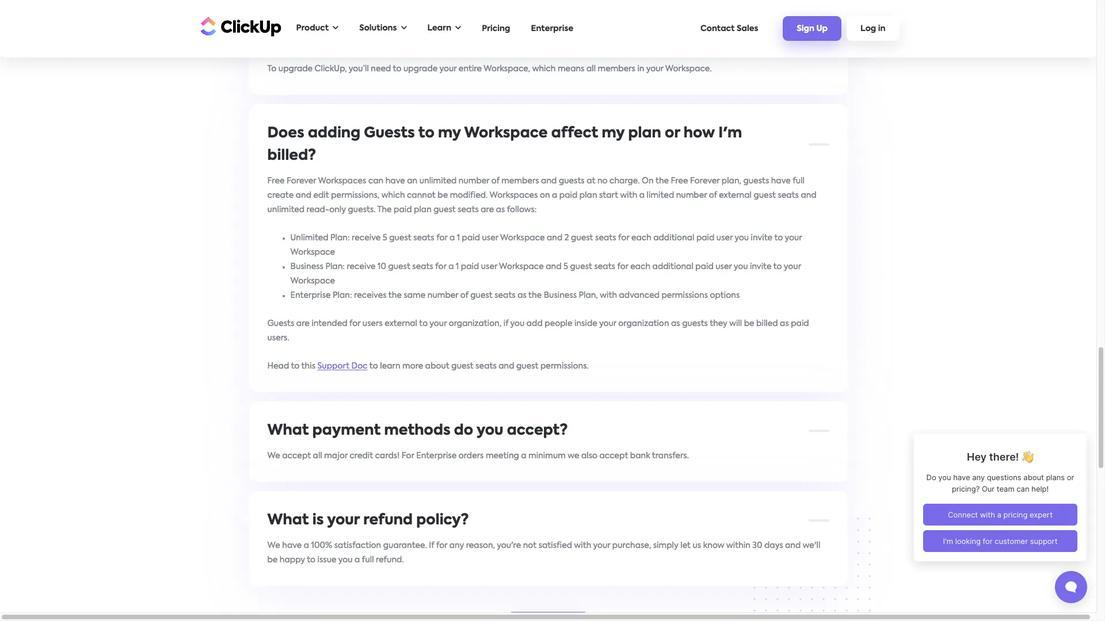 Task type: describe. For each thing, give the bounding box(es) containing it.
any
[[450, 542, 464, 550]]

to inside business plan: receive 10 guest seats for a 1 paid user workspace and 5 guest seats for each additional paid user you invite to your workspace
[[774, 263, 782, 271]]

we have a 100% satisfaction guarantee. if for any reason, you're not satisfied with your purchase, simply let us know within 30 days and we'll be happy to issue you a full refund.
[[267, 542, 821, 565]]

guests are intended for users external to your organization, if you add people inside your organization as guests they will be billed as paid users.
[[267, 320, 809, 342]]

accept?
[[507, 424, 568, 439]]

invite for unlimited plan: receive 5 guest seats for a 1 paid user workspace and 2 guest seats for each additional paid user you invite to your workspace
[[751, 234, 773, 242]]

solutions button
[[354, 17, 413, 40]]

major
[[324, 452, 348, 460]]

inside
[[575, 320, 598, 328]]

unlimited
[[291, 234, 329, 242]]

us
[[693, 542, 701, 550]]

learn button
[[422, 17, 467, 40]]

user down 'plan,'
[[717, 234, 733, 242]]

1 horizontal spatial all
[[587, 65, 596, 73]]

each for 2
[[632, 234, 652, 242]]

create
[[267, 191, 294, 200]]

user down modified. at the top left of page
[[482, 234, 499, 242]]

sign up button
[[783, 16, 842, 41]]

as down permissions at the top of the page
[[671, 320, 680, 328]]

to
[[267, 65, 277, 73]]

learn
[[428, 24, 452, 32]]

which inside free forever workspaces can have an unlimited number of members and guests at no charge. on the free forever plan, guests have full create and edit permissions, which cannot be modified. workspaces on a paid plan start with a limited number of external guest seats and unlimited read-only guests. the paid plan guest seats are as follows:
[[382, 191, 405, 200]]

minimum
[[529, 452, 566, 460]]

guarantee.
[[383, 542, 427, 550]]

2 horizontal spatial guests
[[744, 177, 769, 185]]

contact sales
[[701, 24, 759, 33]]

you'll
[[349, 65, 369, 73]]

0 vertical spatial unlimited
[[420, 177, 457, 185]]

support
[[318, 363, 350, 371]]

you inside we have a 100% satisfaction guarantee. if for any reason, you're not satisfied with your purchase, simply let us know within 30 days and we'll be happy to issue you a full refund.
[[338, 557, 353, 565]]

transfers.
[[652, 452, 689, 460]]

we'll
[[803, 542, 821, 550]]

1 horizontal spatial plan
[[580, 191, 597, 200]]

at
[[587, 177, 596, 185]]

if
[[504, 320, 509, 328]]

myself
[[376, 37, 425, 51]]

what is your refund policy?
[[267, 514, 469, 528]]

plan inside does adding guests to my workspace affect my plan or how i'm billed?
[[629, 126, 662, 141]]

the
[[377, 206, 392, 214]]

this
[[301, 363, 316, 371]]

0 horizontal spatial all
[[313, 452, 322, 460]]

users.
[[267, 334, 289, 342]]

an
[[407, 177, 418, 185]]

can
[[368, 177, 384, 185]]

workspace inside does adding guests to my workspace affect my plan or how i'm billed?
[[464, 126, 548, 141]]

pricing
[[482, 24, 510, 33]]

on
[[540, 191, 550, 200]]

log
[[861, 25, 877, 33]]

we for what payment methods do you accept?
[[267, 452, 280, 460]]

what for what is your refund policy?
[[267, 514, 309, 528]]

clickup,
[[315, 65, 347, 73]]

paid inside guests are intended for users external to your organization, if you add people inside your organization as guests they will be billed as paid users.
[[791, 320, 809, 328]]

2 vertical spatial number
[[428, 292, 459, 300]]

1 horizontal spatial business
[[544, 292, 577, 300]]

cards!
[[375, 452, 400, 460]]

enterprise for enterprise plan: receives the same number of guest seats as the business plan, with advanced permissions options
[[291, 292, 331, 300]]

adding
[[308, 126, 361, 141]]

know
[[703, 542, 725, 550]]

head
[[267, 363, 289, 371]]

happy
[[280, 557, 305, 565]]

workspace.
[[665, 65, 712, 73]]

bank
[[630, 452, 650, 460]]

2 vertical spatial enterprise
[[416, 452, 457, 460]]

unlimited plan: receive 5 guest seats for a 1 paid user workspace and 2 guest seats for each additional paid user you invite to your workspace
[[291, 234, 802, 257]]

organization,
[[449, 320, 502, 328]]

about
[[425, 363, 450, 371]]

means
[[558, 65, 585, 73]]

more
[[403, 363, 423, 371]]

your inside we have a 100% satisfaction guarantee. if for any reason, you're not satisfied with your purchase, simply let us know within 30 days and we'll be happy to issue you a full refund.
[[593, 542, 611, 550]]

for inside guests are intended for users external to your organization, if you add people inside your organization as guests they will be billed as paid users.
[[350, 320, 361, 328]]

1 vertical spatial do
[[454, 424, 473, 439]]

workspace?
[[679, 37, 770, 51]]

sign up
[[797, 25, 828, 33]]

external inside free forever workspaces can have an unlimited number of members and guests at no charge. on the free forever plan, guests have full create and edit permissions, which cannot be modified. workspaces on a paid plan start with a limited number of external guest seats and unlimited read-only guests. the paid plan guest seats are as follows:
[[719, 191, 752, 200]]

clickup image
[[197, 15, 281, 37]]

permissions,
[[331, 191, 380, 200]]

permissions.
[[541, 363, 589, 371]]

plan,
[[722, 177, 742, 185]]

1 horizontal spatial which
[[532, 65, 556, 73]]

for inside we have a 100% satisfaction guarantee. if for any reason, you're not satisfied with your purchase, simply let us know within 30 days and we'll be happy to issue you a full refund.
[[436, 542, 448, 550]]

0 horizontal spatial unlimited
[[267, 206, 305, 214]]

modified.
[[450, 191, 488, 200]]

refund
[[363, 514, 413, 528]]

receive for 5
[[352, 234, 381, 242]]

0 horizontal spatial in
[[638, 65, 645, 73]]

additional for 5
[[653, 263, 694, 271]]

0 vertical spatial entire
[[632, 37, 676, 51]]

to inside guests are intended for users external to your organization, if you add people inside your organization as guests they will be billed as paid users.
[[419, 320, 428, 328]]

0 vertical spatial or
[[429, 37, 444, 51]]

contact sales button
[[695, 19, 764, 38]]

2 free from the left
[[671, 177, 688, 185]]

user up "enterprise plan: receives the same number of guest seats as the business plan, with advanced permissions options"
[[481, 263, 498, 271]]

they
[[710, 320, 728, 328]]

2 forever from the left
[[690, 177, 720, 185]]

0 vertical spatial do
[[448, 37, 467, 51]]

external inside guests are intended for users external to your organization, if you add people inside your organization as guests they will be billed as paid users.
[[385, 320, 417, 328]]

1 accept from the left
[[282, 452, 311, 460]]

invite for business plan: receive 10 guest seats for a 1 paid user workspace and 5 guest seats for each additional paid user you invite to your workspace
[[750, 263, 772, 271]]

1 horizontal spatial of
[[492, 177, 500, 185]]

enterprise for enterprise
[[531, 24, 574, 33]]

billed
[[757, 320, 778, 328]]

as inside free forever workspaces can have an unlimited number of members and guests at no charge. on the free forever plan, guests have full create and edit permissions, which cannot be modified. workspaces on a paid plan start with a limited number of external guest seats and unlimited read-only guests. the paid plan guest seats are as follows:
[[496, 206, 505, 214]]

if
[[429, 542, 434, 550]]

guests inside guests are intended for users external to your organization, if you add people inside your organization as guests they will be billed as paid users.
[[682, 320, 708, 328]]

we for what is your refund policy?
[[267, 542, 280, 550]]

edit
[[314, 191, 329, 200]]

what payment methods do you accept?
[[267, 424, 568, 439]]

intended
[[312, 320, 348, 328]]

2 vertical spatial plan
[[414, 206, 432, 214]]

sales
[[737, 24, 759, 33]]

1 for 10
[[456, 263, 459, 271]]

methods
[[384, 424, 451, 439]]

what for what payment methods do you accept?
[[267, 424, 309, 439]]

sign
[[797, 25, 815, 33]]

user up options
[[716, 263, 732, 271]]

1 vertical spatial number
[[676, 191, 707, 200]]

full inside free forever workspaces can have an unlimited number of members and guests at no charge. on the free forever plan, guests have full create and edit permissions, which cannot be modified. workspaces on a paid plan start with a limited number of external guest seats and unlimited read-only guests. the paid plan guest seats are as follows:
[[793, 177, 805, 185]]

permissions
[[662, 292, 708, 300]]

days
[[765, 542, 783, 550]]

5 inside unlimited plan: receive 5 guest seats for a 1 paid user workspace and 2 guest seats for each additional paid user you invite to your workspace
[[383, 234, 387, 242]]

5 inside business plan: receive 10 guest seats for a 1 paid user workspace and 5 guest seats for each additional paid user you invite to your workspace
[[564, 263, 568, 271]]

product
[[296, 24, 329, 32]]

with inside free forever workspaces can have an unlimited number of members and guests at no charge. on the free forever plan, guests have full create and edit permissions, which cannot be modified. workspaces on a paid plan start with a limited number of external guest seats and unlimited read-only guests. the paid plan guest seats are as follows:
[[620, 191, 638, 200]]

only
[[329, 206, 346, 214]]

organization
[[619, 320, 669, 328]]



Task type: vqa. For each thing, say whether or not it's contained in the screenshot.
Docs
no



Task type: locate. For each thing, give the bounding box(es) containing it.
0 vertical spatial receive
[[352, 234, 381, 242]]

entire
[[632, 37, 676, 51], [459, 65, 482, 73]]

guests inside guests are intended for users external to your organization, if you add people inside your organization as guests they will be billed as paid users.
[[267, 320, 294, 328]]

policy?
[[416, 514, 469, 528]]

0 horizontal spatial accept
[[282, 452, 311, 460]]

1 vertical spatial additional
[[653, 263, 694, 271]]

accept
[[282, 452, 311, 460], [600, 452, 628, 460]]

we
[[267, 452, 280, 460], [267, 542, 280, 550]]

follows:
[[507, 206, 537, 214]]

2 vertical spatial with
[[574, 542, 592, 550]]

can
[[267, 37, 298, 51]]

1 vertical spatial workspaces
[[490, 191, 538, 200]]

business inside business plan: receive 10 guest seats for a 1 paid user workspace and 5 guest seats for each additional paid user you invite to your workspace
[[291, 263, 324, 271]]

0 vertical spatial members
[[598, 65, 636, 73]]

0 horizontal spatial with
[[574, 542, 592, 550]]

1 inside business plan: receive 10 guest seats for a 1 paid user workspace and 5 guest seats for each additional paid user you invite to your workspace
[[456, 263, 459, 271]]

business down unlimited
[[291, 263, 324, 271]]

number up modified. at the top left of page
[[459, 177, 490, 185]]

have left the an
[[386, 177, 405, 185]]

1 vertical spatial external
[[385, 320, 417, 328]]

0 vertical spatial be
[[438, 191, 448, 200]]

guests inside does adding guests to my workspace affect my plan or how i'm billed?
[[364, 126, 415, 141]]

1 vertical spatial unlimited
[[267, 206, 305, 214]]

plan,
[[579, 292, 598, 300]]

2 we from the top
[[267, 542, 280, 550]]

1 vertical spatial plan
[[580, 191, 597, 200]]

read-
[[307, 206, 329, 214]]

receive inside unlimited plan: receive 5 guest seats for a 1 paid user workspace and 2 guest seats for each additional paid user you invite to your workspace
[[352, 234, 381, 242]]

1 vertical spatial full
[[362, 557, 374, 565]]

0 vertical spatial are
[[481, 206, 494, 214]]

and inside we have a 100% satisfaction guarantee. if for any reason, you're not satisfied with your purchase, simply let us know within 30 days and we'll be happy to issue you a full refund.
[[785, 542, 801, 550]]

enterprise up intended
[[291, 292, 331, 300]]

which
[[532, 65, 556, 73], [382, 191, 405, 200]]

as
[[496, 206, 505, 214], [518, 292, 527, 300], [671, 320, 680, 328], [780, 320, 789, 328]]

additional down limited
[[654, 234, 695, 242]]

1 vertical spatial enterprise
[[291, 292, 331, 300]]

1 horizontal spatial with
[[600, 292, 617, 300]]

1 horizontal spatial enterprise
[[416, 452, 457, 460]]

1 horizontal spatial workspaces
[[490, 191, 538, 200]]

1 horizontal spatial the
[[529, 292, 542, 300]]

0 horizontal spatial plan
[[414, 206, 432, 214]]

or
[[429, 37, 444, 51], [665, 126, 680, 141]]

guests left they
[[682, 320, 708, 328]]

additional for 2
[[654, 234, 695, 242]]

entire left workspace,
[[459, 65, 482, 73]]

to inside does adding guests to my workspace affect my plan or how i'm billed?
[[419, 126, 435, 141]]

we accept all major credit cards! for enterprise orders meeting a minimum we also accept bank transfers.
[[267, 452, 689, 460]]

plan down at
[[580, 191, 597, 200]]

1 horizontal spatial guests
[[364, 126, 415, 141]]

1 horizontal spatial be
[[438, 191, 448, 200]]

reason,
[[466, 542, 495, 550]]

number right limited
[[676, 191, 707, 200]]

not
[[523, 542, 537, 550]]

2 vertical spatial of
[[461, 292, 469, 300]]

or left the how
[[665, 126, 680, 141]]

free
[[267, 177, 285, 185], [671, 177, 688, 185]]

0 horizontal spatial 5
[[383, 234, 387, 242]]

to inside we have a 100% satisfaction guarantee. if for any reason, you're not satisfied with your purchase, simply let us know within 30 days and we'll be happy to issue you a full refund.
[[307, 557, 316, 565]]

entire up workspace.
[[632, 37, 676, 51]]

1 i from the left
[[301, 37, 306, 51]]

external
[[719, 191, 752, 200], [385, 320, 417, 328]]

billed?
[[267, 149, 316, 163]]

1 horizontal spatial forever
[[690, 177, 720, 185]]

have inside we have a 100% satisfaction guarantee. if for any reason, you're not satisfied with your purchase, simply let us know within 30 days and we'll be happy to issue you a full refund.
[[282, 542, 302, 550]]

as left follows:
[[496, 206, 505, 214]]

1 horizontal spatial are
[[481, 206, 494, 214]]

the down business plan: receive 10 guest seats for a 1 paid user workspace and 5 guest seats for each additional paid user you invite to your workspace
[[529, 292, 542, 300]]

2 horizontal spatial plan
[[629, 126, 662, 141]]

on
[[642, 177, 654, 185]]

enterprise plan: receives the same number of guest seats as the business plan, with advanced permissions options
[[291, 292, 740, 300]]

additional inside business plan: receive 10 guest seats for a 1 paid user workspace and 5 guest seats for each additional paid user you invite to your workspace
[[653, 263, 694, 271]]

plan: inside business plan: receive 10 guest seats for a 1 paid user workspace and 5 guest seats for each additional paid user you invite to your workspace
[[326, 263, 345, 271]]

0 vertical spatial in
[[879, 25, 886, 33]]

business
[[291, 263, 324, 271], [544, 292, 577, 300]]

limited
[[647, 191, 674, 200]]

1 vertical spatial are
[[296, 320, 310, 328]]

1 vertical spatial be
[[744, 320, 755, 328]]

to
[[519, 37, 535, 51], [393, 65, 402, 73], [419, 126, 435, 141], [775, 234, 783, 242], [774, 263, 782, 271], [419, 320, 428, 328], [291, 363, 300, 371], [370, 363, 378, 371], [307, 557, 316, 565]]

0 vertical spatial of
[[492, 177, 500, 185]]

1 free from the left
[[267, 177, 285, 185]]

do up orders
[[454, 424, 473, 439]]

1 horizontal spatial guests
[[682, 320, 708, 328]]

1 horizontal spatial members
[[598, 65, 636, 73]]

0 horizontal spatial workspaces
[[318, 177, 366, 185]]

have up happy
[[282, 542, 302, 550]]

contact
[[701, 24, 735, 33]]

purchase,
[[613, 542, 651, 550]]

each down limited
[[632, 234, 652, 242]]

your
[[440, 65, 457, 73], [646, 65, 664, 73], [785, 234, 802, 242], [784, 263, 801, 271], [430, 320, 447, 328], [599, 320, 617, 328], [327, 514, 360, 528], [593, 542, 611, 550]]

head to this support doc to learn more about guest seats and guest permissions.
[[267, 363, 589, 371]]

i left 'pricing' link
[[470, 37, 475, 51]]

solutions
[[359, 24, 397, 32]]

2 horizontal spatial with
[[620, 191, 638, 200]]

2
[[565, 234, 569, 242]]

in
[[879, 25, 886, 33], [638, 65, 645, 73]]

invite inside unlimited plan: receive 5 guest seats for a 1 paid user workspace and 2 guest seats for each additional paid user you invite to your workspace
[[751, 234, 773, 242]]

your inside unlimited plan: receive 5 guest seats for a 1 paid user workspace and 2 guest seats for each additional paid user you invite to your workspace
[[785, 234, 802, 242]]

with right plan,
[[600, 292, 617, 300]]

0 horizontal spatial guests
[[559, 177, 585, 185]]

0 vertical spatial external
[[719, 191, 752, 200]]

full inside we have a 100% satisfaction guarantee. if for any reason, you're not satisfied with your purchase, simply let us know within 30 days and we'll be happy to issue you a full refund.
[[362, 557, 374, 565]]

1 vertical spatial with
[[600, 292, 617, 300]]

2 horizontal spatial the
[[656, 177, 669, 185]]

with for advanced
[[600, 292, 617, 300]]

0 horizontal spatial guests
[[267, 320, 294, 328]]

advanced
[[619, 292, 660, 300]]

additional up permissions at the top of the page
[[653, 263, 694, 271]]

members
[[598, 65, 636, 73], [502, 177, 539, 185]]

refund.
[[376, 557, 404, 565]]

accept left major
[[282, 452, 311, 460]]

1 vertical spatial entire
[[459, 65, 482, 73]]

workspace,
[[484, 65, 530, 73]]

0 vertical spatial business
[[291, 263, 324, 271]]

1 horizontal spatial external
[[719, 191, 752, 200]]

within
[[727, 542, 751, 550]]

are inside free forever workspaces can have an unlimited number of members and guests at no charge. on the free forever plan, guests have full create and edit permissions, which cannot be modified. workspaces on a paid plan start with a limited number of external guest seats and unlimited read-only guests. the paid plan guest seats are as follows:
[[481, 206, 494, 214]]

1 we from the top
[[267, 452, 280, 460]]

unlimited down create
[[267, 206, 305, 214]]

need
[[371, 65, 391, 73]]

are left intended
[[296, 320, 310, 328]]

guests up users.
[[267, 320, 294, 328]]

we
[[568, 452, 580, 460]]

cannot
[[407, 191, 436, 200]]

enterprise
[[531, 24, 574, 33], [291, 292, 331, 300], [416, 452, 457, 460]]

each up advanced on the top right
[[631, 263, 651, 271]]

upgrade up means
[[538, 37, 602, 51]]

learn
[[380, 363, 401, 371]]

5 down "2"
[[564, 263, 568, 271]]

1 vertical spatial members
[[502, 177, 539, 185]]

1 vertical spatial we
[[267, 542, 280, 550]]

0 horizontal spatial members
[[502, 177, 539, 185]]

0 vertical spatial all
[[587, 65, 596, 73]]

1 forever from the left
[[287, 177, 316, 185]]

start
[[599, 191, 619, 200]]

guests left at
[[559, 177, 585, 185]]

a inside unlimited plan: receive 5 guest seats for a 1 paid user workspace and 2 guest seats for each additional paid user you invite to your workspace
[[450, 234, 455, 242]]

to inside unlimited plan: receive 5 guest seats for a 1 paid user workspace and 2 guest seats for each additional paid user you invite to your workspace
[[775, 234, 783, 242]]

plan: down only
[[331, 234, 350, 242]]

of up organization,
[[461, 292, 469, 300]]

i'm
[[719, 126, 742, 141]]

plan: down unlimited
[[326, 263, 345, 271]]

0 horizontal spatial full
[[362, 557, 374, 565]]

be
[[438, 191, 448, 200], [744, 320, 755, 328], [267, 557, 278, 565]]

which left means
[[532, 65, 556, 73]]

business plan: receive 10 guest seats for a 1 paid user workspace and 5 guest seats for each additional paid user you invite to your workspace
[[291, 263, 801, 285]]

0 vertical spatial workspaces
[[318, 177, 366, 185]]

unlimited up cannot
[[420, 177, 457, 185]]

you inside unlimited plan: receive 5 guest seats for a 1 paid user workspace and 2 guest seats for each additional paid user you invite to your workspace
[[735, 234, 749, 242]]

2 vertical spatial plan:
[[333, 292, 352, 300]]

forever up edit
[[287, 177, 316, 185]]

same
[[404, 292, 426, 300]]

receive left 10
[[347, 263, 376, 271]]

1 for 5
[[457, 234, 460, 242]]

invite inside business plan: receive 10 guest seats for a 1 paid user workspace and 5 guest seats for each additional paid user you invite to your workspace
[[750, 263, 772, 271]]

1 vertical spatial of
[[709, 191, 717, 200]]

upgrade up clickup,
[[309, 37, 372, 51]]

a inside business plan: receive 10 guest seats for a 1 paid user workspace and 5 guest seats for each additional paid user you invite to your workspace
[[449, 263, 454, 271]]

1 vertical spatial which
[[382, 191, 405, 200]]

1 inside unlimited plan: receive 5 guest seats for a 1 paid user workspace and 2 guest seats for each additional paid user you invite to your workspace
[[457, 234, 460, 242]]

all left major
[[313, 452, 322, 460]]

5 down the
[[383, 234, 387, 242]]

each inside unlimited plan: receive 5 guest seats for a 1 paid user workspace and 2 guest seats for each additional paid user you invite to your workspace
[[632, 234, 652, 242]]

business down business plan: receive 10 guest seats for a 1 paid user workspace and 5 guest seats for each additional paid user you invite to your workspace
[[544, 292, 577, 300]]

plan up on
[[629, 126, 662, 141]]

1 horizontal spatial entire
[[632, 37, 676, 51]]

0 horizontal spatial external
[[385, 320, 417, 328]]

your inside business plan: receive 10 guest seats for a 1 paid user workspace and 5 guest seats for each additional paid user you invite to your workspace
[[784, 263, 801, 271]]

0 horizontal spatial or
[[429, 37, 444, 51]]

1 vertical spatial what
[[267, 514, 309, 528]]

all right means
[[587, 65, 596, 73]]

free forever workspaces can have an unlimited number of members and guests at no charge. on the free forever plan, guests have full create and edit permissions, which cannot be modified. workspaces on a paid plan start with a limited number of external guest seats and unlimited read-only guests. the paid plan guest seats are as follows:
[[267, 177, 817, 214]]

satisfied
[[539, 542, 572, 550]]

0 horizontal spatial which
[[382, 191, 405, 200]]

be inside we have a 100% satisfaction guarantee. if for any reason, you're not satisfied with your purchase, simply let us know within 30 days and we'll be happy to issue you a full refund.
[[267, 557, 278, 565]]

external down 'plan,'
[[719, 191, 752, 200]]

receive inside business plan: receive 10 guest seats for a 1 paid user workspace and 5 guest seats for each additional paid user you invite to your workspace
[[347, 263, 376, 271]]

does adding guests to my workspace affect my plan or how i'm billed?
[[267, 126, 742, 163]]

how
[[684, 126, 715, 141]]

let
[[681, 542, 691, 550]]

0 vertical spatial plan
[[629, 126, 662, 141]]

doc
[[352, 363, 368, 371]]

be right will
[[744, 320, 755, 328]]

2 what from the top
[[267, 514, 309, 528]]

of
[[492, 177, 500, 185], [709, 191, 717, 200], [461, 292, 469, 300]]

have down pricing on the left top
[[479, 37, 515, 51]]

workspaces up permissions,
[[318, 177, 366, 185]]

no
[[598, 177, 608, 185]]

does
[[267, 126, 304, 141]]

0 horizontal spatial of
[[461, 292, 469, 300]]

0 vertical spatial what
[[267, 424, 309, 439]]

is
[[313, 514, 324, 528]]

0 horizontal spatial entire
[[459, 65, 482, 73]]

to upgrade clickup, you'll need to upgrade your entire workspace, which means all members in your workspace.
[[267, 65, 712, 73]]

workspaces up follows:
[[490, 191, 538, 200]]

1 vertical spatial guests
[[267, 320, 294, 328]]

0 vertical spatial guests
[[364, 126, 415, 141]]

1 vertical spatial all
[[313, 452, 322, 460]]

1 vertical spatial 1
[[456, 263, 459, 271]]

you
[[735, 234, 749, 242], [734, 263, 748, 271], [510, 320, 525, 328], [477, 424, 504, 439], [338, 557, 353, 565]]

0 vertical spatial invite
[[751, 234, 773, 242]]

1 vertical spatial or
[[665, 126, 680, 141]]

guest
[[754, 191, 776, 200], [434, 206, 456, 214], [389, 234, 412, 242], [571, 234, 593, 242], [388, 263, 410, 271], [570, 263, 593, 271], [471, 292, 493, 300], [452, 363, 474, 371], [517, 363, 539, 371]]

0 vertical spatial each
[[632, 234, 652, 242]]

members up follows:
[[502, 177, 539, 185]]

receive down guests.
[[352, 234, 381, 242]]

the inside free forever workspaces can have an unlimited number of members and guests at no charge. on the free forever plan, guests have full create and edit permissions, which cannot be modified. workspaces on a paid plan start with a limited number of external guest seats and unlimited read-only guests. the paid plan guest seats are as follows:
[[656, 177, 669, 185]]

have
[[479, 37, 515, 51], [386, 177, 405, 185], [771, 177, 791, 185], [282, 542, 302, 550]]

of right limited
[[709, 191, 717, 200]]

user
[[482, 234, 499, 242], [717, 234, 733, 242], [481, 263, 498, 271], [716, 263, 732, 271]]

will
[[730, 320, 742, 328]]

1 vertical spatial invite
[[750, 263, 772, 271]]

0 vertical spatial 1
[[457, 234, 460, 242]]

forever left 'plan,'
[[690, 177, 720, 185]]

pricing link
[[476, 19, 516, 38]]

0 horizontal spatial free
[[267, 177, 285, 185]]

1 vertical spatial in
[[638, 65, 645, 73]]

as up add
[[518, 292, 527, 300]]

do down learn
[[448, 37, 467, 51]]

with inside we have a 100% satisfaction guarantee. if for any reason, you're not satisfied with your purchase, simply let us know within 30 days and we'll be happy to issue you a full refund.
[[574, 542, 592, 550]]

with for your
[[574, 542, 592, 550]]

do
[[448, 37, 467, 51], [454, 424, 473, 439]]

2 horizontal spatial of
[[709, 191, 717, 200]]

in right log
[[879, 25, 886, 33]]

plan: for business
[[326, 263, 345, 271]]

be inside free forever workspaces can have an unlimited number of members and guests at no charge. on the free forever plan, guests have full create and edit permissions, which cannot be modified. workspaces on a paid plan start with a limited number of external guest seats and unlimited read-only guests. the paid plan guest seats are as follows:
[[438, 191, 448, 200]]

and inside business plan: receive 10 guest seats for a 1 paid user workspace and 5 guest seats for each additional paid user you invite to your workspace
[[546, 263, 562, 271]]

be left happy
[[267, 557, 278, 565]]

plan: for enterprise
[[333, 292, 352, 300]]

plan: left receives at the left top of page
[[333, 292, 352, 300]]

the left same on the top left of page
[[389, 292, 402, 300]]

guests.
[[348, 206, 376, 214]]

a
[[552, 191, 558, 200], [640, 191, 645, 200], [450, 234, 455, 242], [449, 263, 454, 271], [521, 452, 527, 460], [304, 542, 309, 550], [355, 557, 360, 565]]

be inside guests are intended for users external to your organization, if you add people inside your organization as guests they will be billed as paid users.
[[744, 320, 755, 328]]

2 i from the left
[[470, 37, 475, 51]]

1 vertical spatial business
[[544, 292, 577, 300]]

1 vertical spatial plan:
[[326, 263, 345, 271]]

upgrade right the to in the top of the page
[[279, 65, 313, 73]]

are inside guests are intended for users external to your organization, if you add people inside your organization as guests they will be billed as paid users.
[[296, 320, 310, 328]]

upgrade down the myself
[[404, 65, 438, 73]]

with down charge.
[[620, 191, 638, 200]]

i down product
[[301, 37, 306, 51]]

simply
[[653, 542, 679, 550]]

additional inside unlimited plan: receive 5 guest seats for a 1 paid user workspace and 2 guest seats for each additional paid user you invite to your workspace
[[654, 234, 695, 242]]

credit
[[350, 452, 373, 460]]

free up limited
[[671, 177, 688, 185]]

or down learn
[[429, 37, 444, 51]]

1 vertical spatial 5
[[564, 263, 568, 271]]

plan: inside unlimited plan: receive 5 guest seats for a 1 paid user workspace and 2 guest seats for each additional paid user you invite to your workspace
[[331, 234, 350, 242]]

be right cannot
[[438, 191, 448, 200]]

have right 'plan,'
[[771, 177, 791, 185]]

members inside free forever workspaces can have an unlimited number of members and guests at no charge. on the free forever plan, guests have full create and edit permissions, which cannot be modified. workspaces on a paid plan start with a limited number of external guest seats and unlimited read-only guests. the paid plan guest seats are as follows:
[[502, 177, 539, 185]]

and inside unlimited plan: receive 5 guest seats for a 1 paid user workspace and 2 guest seats for each additional paid user you invite to your workspace
[[547, 234, 563, 242]]

0 vertical spatial 5
[[383, 234, 387, 242]]

people
[[545, 320, 573, 328]]

of down does adding guests to my workspace affect my plan or how i'm billed?
[[492, 177, 500, 185]]

as right billed
[[780, 320, 789, 328]]

guests right 'plan,'
[[744, 177, 769, 185]]

0 horizontal spatial the
[[389, 292, 402, 300]]

1 horizontal spatial unlimited
[[420, 177, 457, 185]]

accept right 'also'
[[600, 452, 628, 460]]

are down modified. at the top left of page
[[481, 206, 494, 214]]

free up create
[[267, 177, 285, 185]]

0 vertical spatial which
[[532, 65, 556, 73]]

users
[[363, 320, 383, 328]]

1 vertical spatial each
[[631, 263, 651, 271]]

0 vertical spatial number
[[459, 177, 490, 185]]

plan down cannot
[[414, 206, 432, 214]]

0 vertical spatial full
[[793, 177, 805, 185]]

you're
[[497, 542, 521, 550]]

0 vertical spatial enterprise
[[531, 24, 574, 33]]

receive for 10
[[347, 263, 376, 271]]

workspaces
[[318, 177, 366, 185], [490, 191, 538, 200]]

0 vertical spatial plan:
[[331, 234, 350, 242]]

you inside guests are intended for users external to your organization, if you add people inside your organization as guests they will be billed as paid users.
[[510, 320, 525, 328]]

with right satisfied on the bottom of page
[[574, 542, 592, 550]]

enterprise right for
[[416, 452, 457, 460]]

1 what from the top
[[267, 424, 309, 439]]

for
[[437, 234, 448, 242], [618, 234, 630, 242], [436, 263, 447, 271], [618, 263, 629, 271], [350, 320, 361, 328], [436, 542, 448, 550]]

or inside does adding guests to my workspace affect my plan or how i'm billed?
[[665, 126, 680, 141]]

enterprise up can i upgrade myself or do i have to upgrade my entire workspace?
[[531, 24, 574, 33]]

1 horizontal spatial i
[[470, 37, 475, 51]]

guests up "can"
[[364, 126, 415, 141]]

2 horizontal spatial be
[[744, 320, 755, 328]]

100%
[[311, 542, 332, 550]]

0 vertical spatial we
[[267, 452, 280, 460]]

1 vertical spatial receive
[[347, 263, 376, 271]]

each for 5
[[631, 263, 651, 271]]

orders
[[459, 452, 484, 460]]

number right same on the top left of page
[[428, 292, 459, 300]]

unlimited
[[420, 177, 457, 185], [267, 206, 305, 214]]

0 horizontal spatial i
[[301, 37, 306, 51]]

members right means
[[598, 65, 636, 73]]

plan: for unlimited
[[331, 234, 350, 242]]

the right on
[[656, 177, 669, 185]]

add
[[527, 320, 543, 328]]

2 accept from the left
[[600, 452, 628, 460]]

external right users
[[385, 320, 417, 328]]

you inside business plan: receive 10 guest seats for a 1 paid user workspace and 5 guest seats for each additional paid user you invite to your workspace
[[734, 263, 748, 271]]

we inside we have a 100% satisfaction guarantee. if for any reason, you're not satisfied with your purchase, simply let us know within 30 days and we'll be happy to issue you a full refund.
[[267, 542, 280, 550]]

each inside business plan: receive 10 guest seats for a 1 paid user workspace and 5 guest seats for each additional paid user you invite to your workspace
[[631, 263, 651, 271]]

which up the
[[382, 191, 405, 200]]

1 horizontal spatial full
[[793, 177, 805, 185]]

in left workspace.
[[638, 65, 645, 73]]

full
[[793, 177, 805, 185], [362, 557, 374, 565]]

affect
[[551, 126, 599, 141]]



